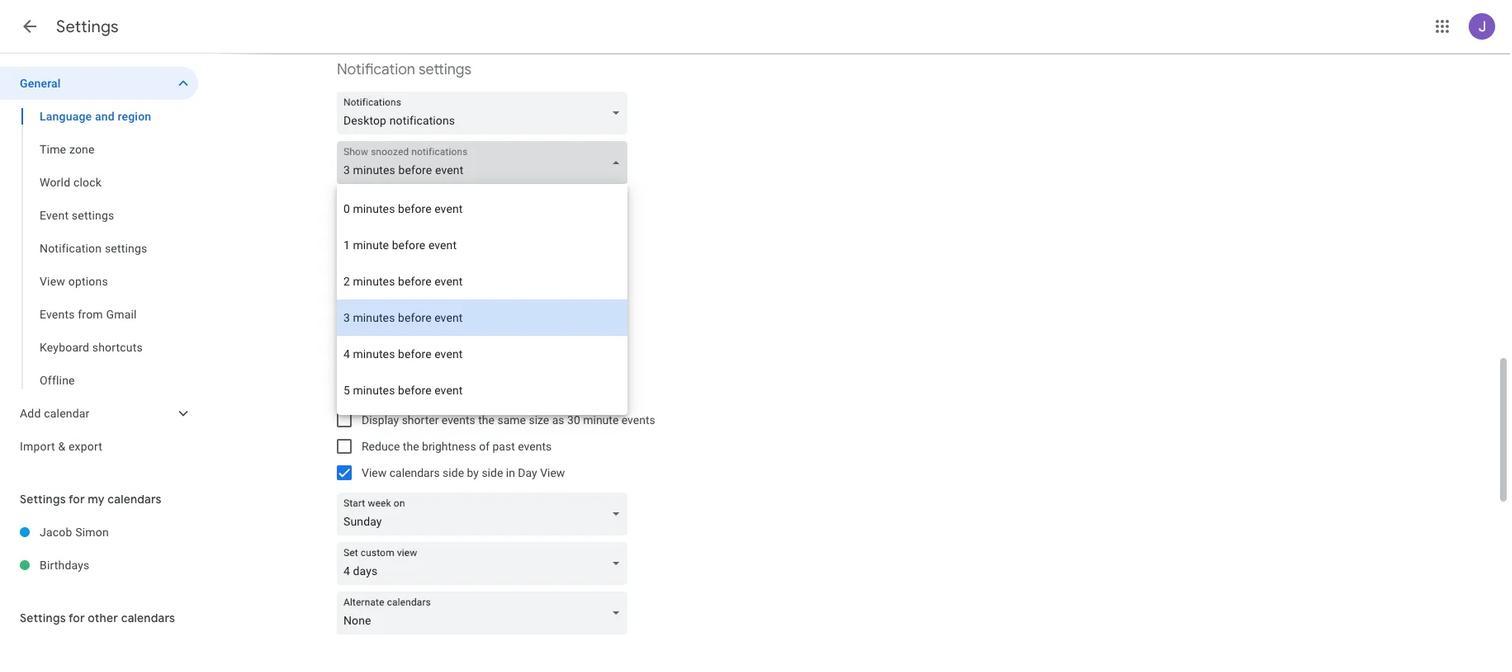Task type: vqa. For each thing, say whether or not it's contained in the screenshot.
2024 Semester 2 tree item
no



Task type: describe. For each thing, give the bounding box(es) containing it.
and
[[95, 110, 115, 123]]

settings heading
[[56, 17, 119, 37]]

notification inside group
[[40, 242, 102, 255]]

4 minutes before event option
[[337, 336, 628, 372]]

options inside group
[[68, 275, 108, 288]]

import
[[20, 440, 55, 453]]

display shorter events the same size as 30 minute events
[[362, 414, 655, 427]]

settings for my calendars
[[20, 492, 162, 507]]

settings for settings for other calendars
[[20, 611, 66, 626]]

by
[[467, 467, 479, 480]]

5 minutes before event option
[[337, 372, 628, 409]]

language and region
[[40, 110, 151, 123]]

1 horizontal spatial notification
[[337, 60, 415, 79]]

1 vertical spatial the
[[403, 440, 419, 453]]

events up the numbers
[[439, 361, 473, 374]]

1 vertical spatial settings
[[72, 209, 114, 222]]

0 minutes before event option
[[337, 191, 628, 227]]

0 vertical spatial settings
[[419, 60, 471, 79]]

view right day
[[540, 467, 565, 480]]

as
[[552, 414, 564, 427]]

settings for settings for my calendars
[[20, 492, 66, 507]]

calendars for settings for other calendars
[[121, 611, 175, 626]]

weekends
[[393, 334, 445, 348]]

0 vertical spatial notification settings
[[337, 60, 471, 79]]

events up reduce the brightness of past events
[[442, 414, 475, 427]]

from
[[78, 308, 103, 321]]

view down reduce
[[362, 467, 387, 480]]

other
[[88, 611, 118, 626]]

jacob simon tree item
[[0, 516, 198, 549]]

1 vertical spatial view options
[[337, 300, 423, 319]]

view calendars side by side in day view
[[362, 467, 565, 480]]

birthdays
[[40, 559, 90, 572]]

notification
[[386, 197, 444, 211]]

of
[[479, 440, 490, 453]]

i
[[448, 224, 451, 237]]

1 minute before event option
[[337, 227, 628, 263]]

shortcuts
[[92, 341, 143, 354]]

"maybe"
[[581, 224, 623, 237]]

world
[[40, 176, 70, 189]]

settings for other calendars
[[20, 611, 175, 626]]

past
[[493, 440, 515, 453]]

general tree item
[[0, 67, 198, 100]]

notify
[[362, 224, 393, 237]]

general
[[20, 77, 61, 90]]

show week numbers
[[362, 387, 468, 400]]

show weekends
[[362, 334, 445, 348]]

clock
[[73, 176, 102, 189]]

jacob simon
[[40, 526, 109, 539]]

my
[[88, 492, 105, 507]]

1 vertical spatial options
[[372, 300, 423, 319]]

play
[[362, 197, 383, 211]]

group containing language and region
[[0, 100, 198, 397]]

add
[[20, 407, 41, 420]]

display
[[362, 414, 399, 427]]

import & export
[[20, 440, 102, 453]]

event
[[40, 209, 69, 222]]

offline
[[40, 374, 75, 387]]

settings for settings
[[56, 17, 119, 37]]

"yes"
[[539, 224, 565, 237]]

0 vertical spatial the
[[478, 414, 495, 427]]



Task type: locate. For each thing, give the bounding box(es) containing it.
0 vertical spatial options
[[68, 275, 108, 288]]

view up events
[[40, 275, 65, 288]]

same
[[497, 414, 526, 427]]

shorter
[[402, 414, 439, 427]]

only
[[415, 224, 436, 237]]

zone
[[69, 143, 95, 156]]

options up "show weekends"
[[372, 300, 423, 319]]

&
[[58, 440, 66, 453]]

events
[[40, 308, 75, 321]]

responded
[[481, 224, 536, 237]]

2 vertical spatial calendars
[[121, 611, 175, 626]]

0 vertical spatial for
[[68, 492, 85, 507]]

reduce the brightness of past events
[[362, 440, 552, 453]]

size
[[529, 414, 549, 427]]

simon
[[75, 526, 109, 539]]

1 horizontal spatial side
[[482, 467, 503, 480]]

2 side from the left
[[482, 467, 503, 480]]

calendars down reduce
[[389, 467, 440, 480]]

time zone
[[40, 143, 95, 156]]

region
[[118, 110, 151, 123]]

view options up events from gmail
[[40, 275, 108, 288]]

0 horizontal spatial options
[[68, 275, 108, 288]]

birthdays link
[[40, 549, 198, 582]]

show for show declined events
[[362, 361, 390, 374]]

calendars for settings for my calendars
[[108, 492, 162, 507]]

event settings
[[40, 209, 114, 222]]

None field
[[337, 92, 634, 135], [337, 141, 634, 184], [337, 493, 634, 536], [337, 542, 634, 585], [337, 592, 634, 635], [337, 92, 634, 135], [337, 141, 634, 184], [337, 493, 634, 536], [337, 542, 634, 585], [337, 592, 634, 635]]

calendars right other
[[121, 611, 175, 626]]

play notification sounds
[[362, 197, 485, 211]]

the down shorter
[[403, 440, 419, 453]]

minute
[[583, 414, 619, 427]]

show
[[362, 334, 390, 348], [362, 361, 390, 374], [362, 387, 390, 400]]

reduce
[[362, 440, 400, 453]]

for left my
[[68, 492, 85, 507]]

1 vertical spatial show
[[362, 361, 390, 374]]

1 vertical spatial notification
[[40, 242, 102, 255]]

1 vertical spatial calendars
[[108, 492, 162, 507]]

day
[[518, 467, 537, 480]]

view inside group
[[40, 275, 65, 288]]

calendar
[[44, 407, 90, 420]]

go back image
[[20, 17, 40, 36]]

gmail
[[106, 308, 137, 321]]

brightness
[[422, 440, 476, 453]]

view options
[[40, 275, 108, 288], [337, 300, 423, 319]]

or
[[568, 224, 578, 237]]

for
[[68, 492, 85, 507], [68, 611, 85, 626]]

0 vertical spatial settings
[[56, 17, 119, 37]]

0 vertical spatial view options
[[40, 275, 108, 288]]

me
[[395, 224, 412, 237]]

0 horizontal spatial side
[[443, 467, 464, 480]]

settings right go back icon
[[56, 17, 119, 37]]

show down "show weekends"
[[362, 361, 390, 374]]

the
[[478, 414, 495, 427], [403, 440, 419, 453]]

1 horizontal spatial options
[[372, 300, 423, 319]]

birthdays tree item
[[0, 549, 198, 582]]

show left the weekends
[[362, 334, 390, 348]]

in
[[506, 467, 515, 480]]

export
[[69, 440, 102, 453]]

side
[[443, 467, 464, 480], [482, 467, 503, 480]]

1 horizontal spatial the
[[478, 414, 495, 427]]

2 vertical spatial settings
[[105, 242, 147, 255]]

notification
[[337, 60, 415, 79], [40, 242, 102, 255]]

language
[[40, 110, 92, 123]]

0 vertical spatial notification
[[337, 60, 415, 79]]

numbers
[[423, 387, 468, 400]]

0 vertical spatial show
[[362, 334, 390, 348]]

3 show from the top
[[362, 387, 390, 400]]

1 vertical spatial for
[[68, 611, 85, 626]]

week
[[393, 387, 420, 400]]

group
[[0, 100, 198, 397]]

time
[[40, 143, 66, 156]]

add calendar
[[20, 407, 90, 420]]

2 vertical spatial settings
[[20, 611, 66, 626]]

settings up jacob
[[20, 492, 66, 507]]

notify me only if i have responded "yes" or "maybe"
[[362, 224, 623, 237]]

0 horizontal spatial notification settings
[[40, 242, 147, 255]]

0 horizontal spatial notification
[[40, 242, 102, 255]]

1 show from the top
[[362, 334, 390, 348]]

events
[[439, 361, 473, 374], [442, 414, 475, 427], [622, 414, 655, 427], [518, 440, 552, 453]]

show for show week numbers
[[362, 387, 390, 400]]

the left same
[[478, 414, 495, 427]]

settings down the birthdays
[[20, 611, 66, 626]]

1 side from the left
[[443, 467, 464, 480]]

0 vertical spatial calendars
[[389, 467, 440, 480]]

settings for my calendars tree
[[0, 516, 198, 582]]

calendars right my
[[108, 492, 162, 507]]

1 vertical spatial notification settings
[[40, 242, 147, 255]]

declined
[[393, 361, 436, 374]]

events right minute
[[622, 414, 655, 427]]

side left by
[[443, 467, 464, 480]]

0 horizontal spatial view options
[[40, 275, 108, 288]]

show up the display
[[362, 387, 390, 400]]

have
[[454, 224, 479, 237]]

view options up "show weekends"
[[337, 300, 423, 319]]

1 horizontal spatial view options
[[337, 300, 423, 319]]

0 horizontal spatial the
[[403, 440, 419, 453]]

tree containing general
[[0, 67, 198, 463]]

view options inside group
[[40, 275, 108, 288]]

jacob
[[40, 526, 72, 539]]

show declined events
[[362, 361, 473, 374]]

2 minutes before event option
[[337, 263, 628, 300]]

if
[[439, 224, 445, 237]]

3 minutes before event option
[[337, 300, 628, 336]]

events down size
[[518, 440, 552, 453]]

world clock
[[40, 176, 102, 189]]

1 horizontal spatial notification settings
[[337, 60, 471, 79]]

show snoozed notifications list box
[[337, 184, 628, 415]]

2 vertical spatial show
[[362, 387, 390, 400]]

2 show from the top
[[362, 361, 390, 374]]

show for show weekends
[[362, 334, 390, 348]]

notification settings
[[337, 60, 471, 79], [40, 242, 147, 255]]

settings
[[56, 17, 119, 37], [20, 492, 66, 507], [20, 611, 66, 626]]

settings
[[419, 60, 471, 79], [72, 209, 114, 222], [105, 242, 147, 255]]

for for my
[[68, 492, 85, 507]]

view up "show weekends"
[[337, 300, 369, 319]]

keyboard
[[40, 341, 89, 354]]

2 for from the top
[[68, 611, 85, 626]]

sounds
[[447, 197, 485, 211]]

1 for from the top
[[68, 492, 85, 507]]

events from gmail
[[40, 308, 137, 321]]

30
[[567, 414, 580, 427]]

for left other
[[68, 611, 85, 626]]

calendars
[[389, 467, 440, 480], [108, 492, 162, 507], [121, 611, 175, 626]]

side left in
[[482, 467, 503, 480]]

view
[[40, 275, 65, 288], [337, 300, 369, 319], [362, 467, 387, 480], [540, 467, 565, 480]]

for for other
[[68, 611, 85, 626]]

options
[[68, 275, 108, 288], [372, 300, 423, 319]]

tree
[[0, 67, 198, 463]]

1 vertical spatial settings
[[20, 492, 66, 507]]

keyboard shortcuts
[[40, 341, 143, 354]]

options up events from gmail
[[68, 275, 108, 288]]



